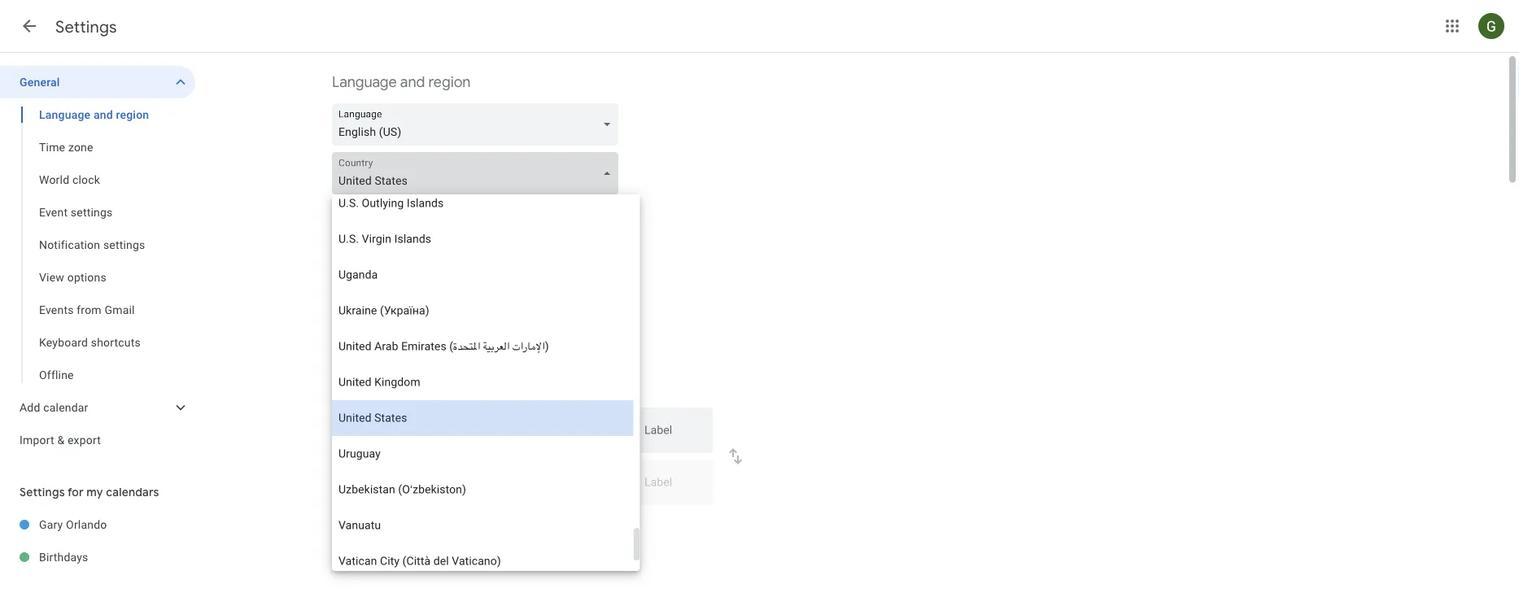 Task type: locate. For each thing, give the bounding box(es) containing it.
time up world
[[39, 140, 65, 154]]

1 vertical spatial my
[[429, 518, 445, 532]]

0 horizontal spatial region
[[116, 108, 149, 121]]

1 vertical spatial language
[[39, 108, 91, 121]]

1 vertical spatial settings
[[20, 485, 65, 500]]

1 vertical spatial and
[[94, 108, 113, 121]]

0 vertical spatial settings
[[71, 206, 113, 219]]

region inside tree
[[116, 108, 149, 121]]

event settings
[[39, 206, 113, 219]]

1 horizontal spatial time
[[332, 348, 364, 367]]

language and region
[[332, 73, 471, 92], [39, 108, 149, 121]]

learn
[[332, 552, 357, 563]]

display secondary time zone
[[357, 381, 501, 395]]

settings up the options
[[103, 238, 145, 252]]

time inside group
[[39, 140, 65, 154]]

birthdays tree item
[[0, 541, 195, 574]]

time right primary
[[489, 518, 511, 532]]

secondary
[[396, 381, 449, 395]]

gary orlando
[[39, 518, 107, 532]]

u.s. virgin islands option
[[332, 221, 634, 257]]

1 horizontal spatial time
[[489, 518, 511, 532]]

0 vertical spatial time zone
[[39, 140, 93, 154]]

0 vertical spatial language and region
[[332, 73, 471, 92]]

time zone up world clock
[[39, 140, 93, 154]]

view
[[39, 271, 64, 284]]

1 horizontal spatial to
[[541, 518, 552, 532]]

vanuatu option
[[332, 508, 634, 544]]

0 vertical spatial and
[[400, 73, 425, 92]]

0 vertical spatial language
[[332, 73, 397, 92]]

0 vertical spatial my
[[87, 485, 103, 500]]

vatican city (città del vaticano) option
[[332, 544, 634, 580]]

0 horizontal spatial language
[[39, 108, 91, 121]]

settings up notification settings
[[71, 206, 113, 219]]

and inside tree
[[94, 108, 113, 121]]

export
[[68, 434, 101, 447]]

view options
[[39, 271, 107, 284]]

time zone
[[39, 140, 93, 154], [332, 348, 400, 367]]

&
[[57, 434, 65, 447]]

time
[[39, 140, 65, 154], [332, 348, 364, 367]]

settings left for
[[20, 485, 65, 500]]

0 horizontal spatial time
[[39, 140, 65, 154]]

my right for
[[87, 485, 103, 500]]

ask to update my primary time zone to current location
[[357, 518, 634, 532]]

settings for notification settings
[[103, 238, 145, 252]]

time up display at left
[[332, 348, 364, 367]]

current
[[554, 518, 590, 532]]

1 horizontal spatial time zone
[[332, 348, 400, 367]]

0 vertical spatial settings
[[55, 16, 117, 37]]

united arab emirates (‫الإمارات العربية المتحدة‬‎) option
[[332, 329, 634, 365]]

0 horizontal spatial to
[[378, 518, 389, 532]]

0 horizontal spatial and
[[94, 108, 113, 121]]

from
[[77, 303, 102, 317]]

None field
[[332, 103, 625, 146], [332, 152, 625, 195], [332, 103, 625, 146], [332, 152, 625, 195]]

calendar
[[43, 401, 88, 414]]

settings
[[55, 16, 117, 37], [20, 485, 65, 500]]

settings for my calendars
[[20, 485, 159, 500]]

clock
[[72, 173, 100, 186]]

time up united states option
[[452, 381, 474, 395]]

group containing language and region
[[0, 99, 195, 392]]

language inside group
[[39, 108, 91, 121]]

about
[[384, 552, 409, 563]]

settings
[[71, 206, 113, 219], [103, 238, 145, 252]]

0 vertical spatial time
[[39, 140, 65, 154]]

group
[[0, 99, 195, 392]]

zone
[[68, 140, 93, 154], [368, 348, 400, 367], [477, 381, 501, 395], [514, 518, 539, 532]]

1 vertical spatial region
[[116, 108, 149, 121]]

1 horizontal spatial language and region
[[332, 73, 471, 92]]

language
[[332, 73, 397, 92], [39, 108, 91, 121]]

world clock
[[39, 173, 100, 186]]

0 vertical spatial region
[[429, 73, 471, 92]]

time zone up display at left
[[332, 348, 400, 367]]

primary
[[448, 518, 486, 532]]

0 horizontal spatial my
[[87, 485, 103, 500]]

my right update
[[429, 518, 445, 532]]

tree
[[0, 66, 195, 457]]

my
[[87, 485, 103, 500], [429, 518, 445, 532]]

time
[[452, 381, 474, 395], [489, 518, 511, 532]]

update
[[391, 518, 426, 532]]

birthdays link
[[39, 541, 195, 574]]

settings up general tree item
[[55, 16, 117, 37]]

zone up clock
[[68, 140, 93, 154]]

0 horizontal spatial time zone
[[39, 140, 93, 154]]

0 horizontal spatial time
[[452, 381, 474, 395]]

ask
[[357, 518, 376, 532]]

1 vertical spatial time zone
[[332, 348, 400, 367]]

zone inside group
[[68, 140, 93, 154]]

0 vertical spatial time
[[452, 381, 474, 395]]

region
[[429, 73, 471, 92], [116, 108, 149, 121]]

and
[[400, 73, 425, 92], [94, 108, 113, 121]]

united kingdom option
[[332, 365, 634, 401]]

to right ask
[[378, 518, 389, 532]]

gary
[[39, 518, 63, 532]]

import
[[20, 434, 54, 447]]

uruguay option
[[332, 436, 634, 472]]

google
[[432, 552, 463, 563]]

to
[[378, 518, 389, 532], [541, 518, 552, 532]]

1 vertical spatial settings
[[103, 238, 145, 252]]

to left current
[[541, 518, 552, 532]]

1 vertical spatial language and region
[[39, 108, 149, 121]]

zone up works
[[514, 518, 539, 532]]

for
[[68, 485, 84, 500]]

1 horizontal spatial and
[[400, 73, 425, 92]]



Task type: vqa. For each thing, say whether or not it's contained in the screenshot.
Gary Orlando Tree Item
yes



Task type: describe. For each thing, give the bounding box(es) containing it.
settings for settings for my calendars
[[20, 485, 65, 500]]

add
[[20, 401, 40, 414]]

shortcuts
[[91, 336, 141, 349]]

time zone inside tree
[[39, 140, 93, 154]]

events
[[39, 303, 74, 317]]

1 to from the left
[[378, 518, 389, 532]]

notification settings
[[39, 238, 145, 252]]

orlando
[[66, 518, 107, 532]]

offline
[[39, 368, 74, 382]]

add calendar
[[20, 401, 88, 414]]

world
[[39, 173, 69, 186]]

general
[[20, 75, 60, 89]]

gmail
[[105, 303, 135, 317]]

1 horizontal spatial region
[[429, 73, 471, 92]]

display
[[357, 381, 393, 395]]

import & export
[[20, 434, 101, 447]]

Label for primary time zone. text field
[[645, 425, 700, 448]]

zone up display at left
[[368, 348, 400, 367]]

zone up united states option
[[477, 381, 501, 395]]

settings heading
[[55, 16, 117, 37]]

0 horizontal spatial language and region
[[39, 108, 149, 121]]

keyboard shortcuts
[[39, 336, 141, 349]]

go back image
[[20, 16, 39, 36]]

how
[[411, 552, 430, 563]]

united states option
[[332, 401, 634, 436]]

location
[[593, 518, 634, 532]]

uzbekistan (oʻzbekiston) option
[[332, 472, 634, 508]]

options
[[67, 271, 107, 284]]

settings for my calendars tree
[[0, 509, 195, 574]]

events from gmail
[[39, 303, 135, 317]]

calendars
[[106, 485, 159, 500]]

general tree item
[[0, 66, 195, 99]]

settings for event settings
[[71, 206, 113, 219]]

calendar
[[465, 552, 504, 563]]

works
[[506, 552, 533, 563]]

event
[[39, 206, 68, 219]]

tree containing general
[[0, 66, 195, 457]]

notification
[[39, 238, 100, 252]]

1 vertical spatial time
[[489, 518, 511, 532]]

keyboard
[[39, 336, 88, 349]]

1 vertical spatial time
[[332, 348, 364, 367]]

ukraine (україна) option
[[332, 293, 634, 329]]

Label for secondary time zone. text field
[[645, 477, 700, 500]]

settings for settings
[[55, 16, 117, 37]]

learn more about how google calendar works across
[[332, 552, 567, 563]]

u.s. outlying islands option
[[332, 186, 634, 221]]

across
[[535, 552, 564, 563]]

gary orlando tree item
[[0, 509, 195, 541]]

more
[[359, 552, 382, 563]]

2 to from the left
[[541, 518, 552, 532]]

uganda option
[[332, 257, 634, 293]]

1 horizontal spatial language
[[332, 73, 397, 92]]

birthdays
[[39, 551, 88, 564]]

1 horizontal spatial my
[[429, 518, 445, 532]]



